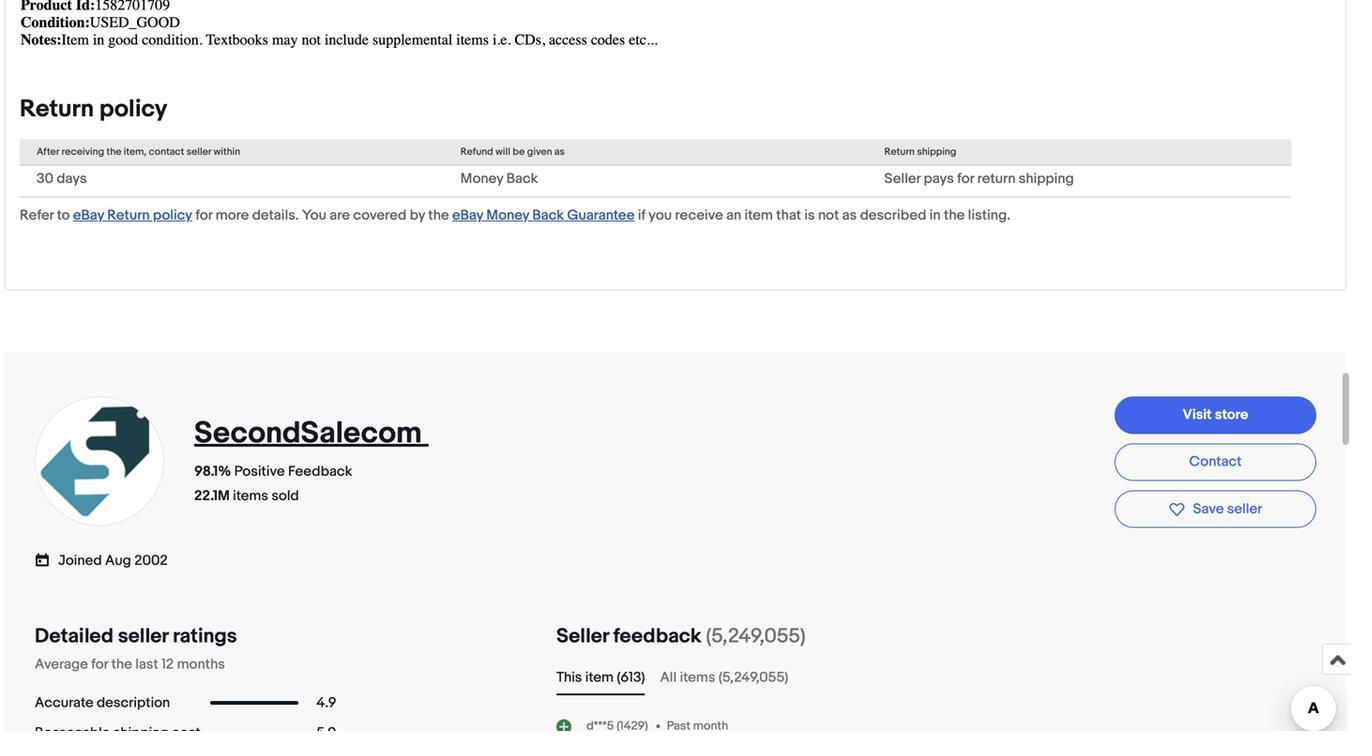 Task type: locate. For each thing, give the bounding box(es) containing it.
(613)
[[617, 669, 645, 686]]

1 ebay from the left
[[73, 207, 104, 224]]

0 vertical spatial return
[[20, 95, 94, 124]]

the right by
[[428, 207, 449, 224]]

0 vertical spatial items
[[233, 488, 268, 505]]

more
[[216, 207, 249, 224]]

shipping right return
[[1019, 170, 1075, 187]]

store
[[1216, 406, 1249, 423]]

items
[[233, 488, 268, 505], [680, 669, 716, 686]]

seller up this
[[557, 624, 609, 649]]

(5,249,055) inside tab list
[[719, 669, 789, 686]]

(5,249,055) down seller feedback (5,249,055)
[[719, 669, 789, 686]]

return down item,
[[107, 207, 150, 224]]

for left more
[[196, 207, 213, 224]]

1 vertical spatial seller
[[1228, 501, 1263, 518]]

seller right save
[[1228, 501, 1263, 518]]

return up described
[[885, 146, 915, 158]]

for
[[958, 170, 975, 187], [196, 207, 213, 224], [91, 656, 108, 673]]

receiving
[[61, 146, 104, 158]]

(5,249,055) for all items (5,249,055)
[[719, 669, 789, 686]]

are
[[330, 207, 350, 224]]

items inside tab list
[[680, 669, 716, 686]]

item right an
[[745, 207, 773, 224]]

0 horizontal spatial as
[[555, 146, 565, 158]]

save seller button
[[1115, 490, 1317, 528]]

return up after
[[20, 95, 94, 124]]

save seller
[[1194, 501, 1263, 518]]

2 horizontal spatial for
[[958, 170, 975, 187]]

refund will be given as
[[461, 146, 565, 158]]

shipping
[[917, 146, 957, 158], [1019, 170, 1075, 187]]

1 vertical spatial for
[[196, 207, 213, 224]]

all items (5,249,055)
[[660, 669, 789, 686]]

(5,249,055) up all items (5,249,055)
[[706, 624, 806, 649]]

the
[[107, 146, 121, 158], [428, 207, 449, 224], [944, 207, 965, 224], [111, 656, 132, 673]]

seller
[[885, 170, 921, 187], [557, 624, 609, 649]]

back
[[507, 170, 538, 187], [533, 207, 564, 224]]

2 vertical spatial return
[[107, 207, 150, 224]]

this item (613)
[[557, 669, 645, 686]]

you
[[302, 207, 327, 224]]

policy left more
[[153, 207, 192, 224]]

seller down return shipping
[[885, 170, 921, 187]]

2 vertical spatial seller
[[118, 624, 168, 649]]

tab list
[[557, 667, 1317, 688]]

money down money back
[[487, 207, 529, 224]]

0 horizontal spatial shipping
[[917, 146, 957, 158]]

return
[[20, 95, 94, 124], [885, 146, 915, 158], [107, 207, 150, 224]]

aug
[[105, 552, 131, 569]]

policy up item,
[[99, 95, 167, 124]]

item inside tab list
[[586, 669, 614, 686]]

1 horizontal spatial for
[[196, 207, 213, 224]]

you
[[649, 207, 672, 224]]

ebay down money back
[[452, 207, 483, 224]]

back left guarantee
[[533, 207, 564, 224]]

feedback
[[288, 463, 352, 480]]

return policy
[[20, 95, 167, 124]]

all
[[660, 669, 677, 686]]

1 horizontal spatial shipping
[[1019, 170, 1075, 187]]

as
[[555, 146, 565, 158], [843, 207, 857, 224]]

ebay return policy link
[[73, 207, 192, 224]]

detailed seller ratings
[[35, 624, 237, 649]]

0 horizontal spatial ebay
[[73, 207, 104, 224]]

0 horizontal spatial return
[[20, 95, 94, 124]]

(5,249,055)
[[706, 624, 806, 649], [719, 669, 789, 686]]

0 horizontal spatial seller
[[557, 624, 609, 649]]

that
[[777, 207, 802, 224]]

4.9
[[317, 695, 336, 712]]

money down refund at the left
[[461, 170, 504, 187]]

1 vertical spatial item
[[586, 669, 614, 686]]

as right not
[[843, 207, 857, 224]]

1 horizontal spatial ebay
[[452, 207, 483, 224]]

98.1% positive feedback 22.1m items sold
[[194, 463, 352, 505]]

return for return policy
[[20, 95, 94, 124]]

guarantee
[[567, 207, 635, 224]]

2 horizontal spatial return
[[885, 146, 915, 158]]

1 vertical spatial money
[[487, 207, 529, 224]]

1 horizontal spatial items
[[680, 669, 716, 686]]

description
[[97, 695, 170, 712]]

return for return shipping
[[885, 146, 915, 158]]

visit store
[[1183, 406, 1249, 423]]

seller for seller feedback (5,249,055)
[[557, 624, 609, 649]]

refer
[[20, 207, 54, 224]]

for down detailed
[[91, 656, 108, 673]]

within
[[214, 146, 240, 158]]

contact link
[[1115, 443, 1317, 481]]

1 vertical spatial shipping
[[1019, 170, 1075, 187]]

joined
[[58, 552, 102, 569]]

0 horizontal spatial for
[[91, 656, 108, 673]]

30 days
[[37, 170, 87, 187]]

seller
[[187, 146, 211, 158], [1228, 501, 1263, 518], [118, 624, 168, 649]]

ratings
[[173, 624, 237, 649]]

0 horizontal spatial items
[[233, 488, 268, 505]]

0 vertical spatial (5,249,055)
[[706, 624, 806, 649]]

ebay
[[73, 207, 104, 224], [452, 207, 483, 224]]

secondsalecom link
[[194, 415, 429, 452]]

1 horizontal spatial seller
[[885, 170, 921, 187]]

2 horizontal spatial seller
[[1228, 501, 1263, 518]]

ebay right to
[[73, 207, 104, 224]]

tab list containing this item (613)
[[557, 667, 1317, 688]]

the left item,
[[107, 146, 121, 158]]

1 vertical spatial return
[[885, 146, 915, 158]]

1 vertical spatial as
[[843, 207, 857, 224]]

back down be
[[507, 170, 538, 187]]

as right given
[[555, 146, 565, 158]]

22.1m
[[194, 488, 230, 505]]

sold
[[272, 488, 299, 505]]

item
[[745, 207, 773, 224], [586, 669, 614, 686]]

1 horizontal spatial as
[[843, 207, 857, 224]]

0 vertical spatial seller
[[885, 170, 921, 187]]

2002
[[134, 552, 168, 569]]

shipping up pays
[[917, 146, 957, 158]]

0 horizontal spatial item
[[586, 669, 614, 686]]

for right pays
[[958, 170, 975, 187]]

seller up last
[[118, 624, 168, 649]]

items right all
[[680, 669, 716, 686]]

seller for seller pays for return shipping
[[885, 170, 921, 187]]

0 vertical spatial as
[[555, 146, 565, 158]]

30
[[37, 170, 53, 187]]

contact
[[149, 146, 184, 158]]

1 vertical spatial items
[[680, 669, 716, 686]]

after receiving the item, contact seller within
[[37, 146, 240, 158]]

1 vertical spatial seller
[[557, 624, 609, 649]]

0 vertical spatial item
[[745, 207, 773, 224]]

items down positive
[[233, 488, 268, 505]]

in
[[930, 207, 941, 224]]

policy
[[99, 95, 167, 124], [153, 207, 192, 224]]

if
[[638, 207, 646, 224]]

1 vertical spatial (5,249,055)
[[719, 669, 789, 686]]

given
[[527, 146, 552, 158]]

the right in
[[944, 207, 965, 224]]

is
[[805, 207, 815, 224]]

seller left within
[[187, 146, 211, 158]]

(5,249,055) for seller feedback (5,249,055)
[[706, 624, 806, 649]]

money
[[461, 170, 504, 187], [487, 207, 529, 224]]

0 vertical spatial shipping
[[917, 146, 957, 158]]

seller inside button
[[1228, 501, 1263, 518]]

0 horizontal spatial seller
[[118, 624, 168, 649]]

0 vertical spatial seller
[[187, 146, 211, 158]]

item right this
[[586, 669, 614, 686]]

1 horizontal spatial return
[[107, 207, 150, 224]]

details.
[[252, 207, 299, 224]]



Task type: vqa. For each thing, say whether or not it's contained in the screenshot.
middle My
no



Task type: describe. For each thing, give the bounding box(es) containing it.
1 horizontal spatial item
[[745, 207, 773, 224]]

visit
[[1183, 406, 1212, 423]]

items inside 98.1% positive feedback 22.1m items sold
[[233, 488, 268, 505]]

seller for detailed seller ratings
[[118, 624, 168, 649]]

secondsalecom
[[194, 415, 422, 452]]

last
[[135, 656, 158, 673]]

refer to ebay return policy for more details. you are covered by the ebay money back guarantee if you receive an item that is not as described in the listing.
[[20, 207, 1011, 224]]

months
[[177, 656, 225, 673]]

by
[[410, 207, 425, 224]]

receive
[[675, 207, 723, 224]]

1 vertical spatial policy
[[153, 207, 192, 224]]

money back
[[461, 170, 538, 187]]

positive
[[234, 463, 285, 480]]

0 vertical spatial back
[[507, 170, 538, 187]]

seller pays for return shipping
[[885, 170, 1075, 187]]

average for the last 12 months
[[35, 656, 225, 673]]

contact
[[1190, 453, 1242, 470]]

refund
[[461, 146, 493, 158]]

0 vertical spatial for
[[958, 170, 975, 187]]

not
[[818, 207, 839, 224]]

feedback
[[614, 624, 702, 649]]

this
[[557, 669, 582, 686]]

98.1%
[[194, 463, 231, 480]]

1 vertical spatial back
[[533, 207, 564, 224]]

described
[[860, 207, 927, 224]]

save
[[1194, 501, 1224, 518]]

pays
[[924, 170, 954, 187]]

ebay money back guarantee link
[[452, 207, 635, 224]]

listing.
[[968, 207, 1011, 224]]

12
[[162, 656, 174, 673]]

seller for save seller
[[1228, 501, 1263, 518]]

return
[[978, 170, 1016, 187]]

2 ebay from the left
[[452, 207, 483, 224]]

to
[[57, 207, 70, 224]]

0 vertical spatial money
[[461, 170, 504, 187]]

covered
[[353, 207, 407, 224]]

detailed
[[35, 624, 114, 649]]

will
[[496, 146, 511, 158]]

0 vertical spatial policy
[[99, 95, 167, 124]]

joined aug 2002
[[58, 552, 168, 569]]

visit store link
[[1115, 396, 1317, 434]]

secondsalecom image
[[34, 396, 165, 527]]

the left last
[[111, 656, 132, 673]]

item,
[[124, 146, 147, 158]]

text__icon wrapper image
[[35, 551, 58, 568]]

days
[[57, 170, 87, 187]]

2 vertical spatial for
[[91, 656, 108, 673]]

be
[[513, 146, 525, 158]]

accurate
[[35, 695, 94, 712]]

1 horizontal spatial seller
[[187, 146, 211, 158]]

return shipping
[[885, 146, 957, 158]]

seller feedback (5,249,055)
[[557, 624, 806, 649]]

an
[[727, 207, 742, 224]]

after
[[37, 146, 59, 158]]

average
[[35, 656, 88, 673]]

accurate description
[[35, 695, 170, 712]]



